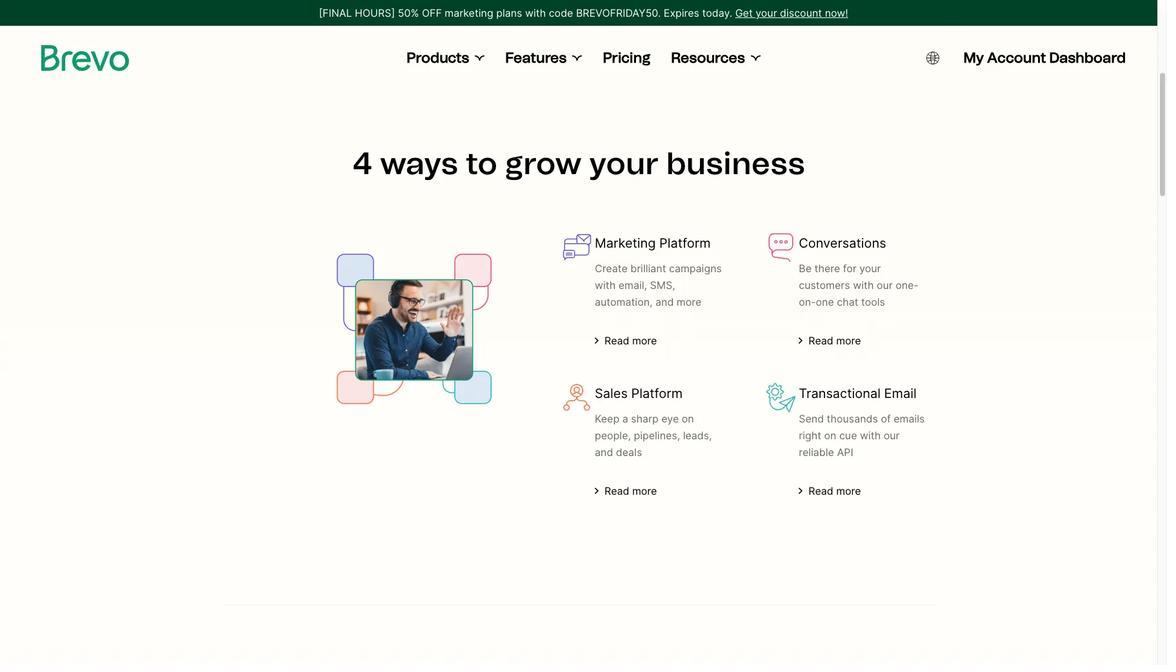 Task type: locate. For each thing, give the bounding box(es) containing it.
my account dashboard
[[964, 49, 1126, 66]]

read for conversations
[[808, 334, 833, 347]]

your
[[756, 6, 777, 19], [589, 145, 659, 182], [859, 262, 881, 275]]

read more down one
[[808, 334, 861, 347]]

0 vertical spatial on
[[682, 412, 694, 425]]

cue
[[839, 429, 857, 442]]

campaigns
[[669, 262, 722, 275]]

my account dashboard link
[[964, 49, 1126, 67]]

resources link
[[671, 49, 760, 67]]

read more link down 'deals'
[[595, 484, 657, 498]]

read
[[604, 334, 629, 347], [808, 334, 833, 347], [604, 484, 629, 497], [808, 484, 833, 497]]

50%
[[398, 6, 419, 19]]

read more link for sales platform
[[595, 484, 657, 498]]

read more link down one
[[799, 334, 861, 348]]

plans
[[496, 6, 522, 19]]

now!
[[825, 6, 848, 19]]

grow
[[505, 145, 582, 182]]

1 vertical spatial your
[[589, 145, 659, 182]]

read for transactional email
[[808, 484, 833, 497]]

our
[[877, 279, 893, 292], [884, 429, 900, 442]]

more down campaigns at the top
[[677, 295, 701, 308]]

platform for marketing platform
[[659, 235, 711, 251]]

hours]
[[355, 6, 395, 19]]

code
[[549, 6, 573, 19]]

our inside send thousands of emails right on cue with our reliable api
[[884, 429, 900, 442]]

more down "automation,"
[[632, 334, 657, 347]]

read down "automation,"
[[604, 334, 629, 347]]

on inside send thousands of emails right on cue with our reliable api
[[824, 429, 836, 442]]

1 horizontal spatial on
[[824, 429, 836, 442]]

more down the api
[[836, 484, 861, 497]]

platform up campaigns at the top
[[659, 235, 711, 251]]

with
[[525, 6, 546, 19], [595, 279, 616, 292], [853, 279, 874, 292], [860, 429, 881, 442]]

more down 'deals'
[[632, 484, 657, 497]]

read for marketing platform
[[604, 334, 629, 347]]

with up tools
[[853, 279, 874, 292]]

platform up sharp
[[631, 386, 683, 401]]

1 vertical spatial on
[[824, 429, 836, 442]]

0 horizontal spatial and
[[595, 446, 613, 459]]

1 vertical spatial our
[[884, 429, 900, 442]]

a
[[622, 412, 628, 425]]

on inside "keep a sharp eye on people, pipelines, leads, and deals"
[[682, 412, 694, 425]]

more for transactional
[[836, 484, 861, 497]]

read down 'deals'
[[604, 484, 629, 497]]

more inside 'create brilliant campaigns with email, sms, automation, and more'
[[677, 295, 701, 308]]

pricing
[[603, 49, 650, 66]]

on-
[[799, 295, 816, 308]]

get your discount now! link
[[735, 5, 848, 21]]

send
[[799, 412, 824, 425]]

products link
[[407, 49, 485, 67]]

0 vertical spatial platform
[[659, 235, 711, 251]]

0 vertical spatial and
[[655, 295, 674, 308]]

1 vertical spatial and
[[595, 446, 613, 459]]

read more down "automation,"
[[604, 334, 657, 347]]

2 vertical spatial your
[[859, 262, 881, 275]]

read more link for conversations
[[799, 334, 861, 348]]

and inside "keep a sharp eye on people, pipelines, leads, and deals"
[[595, 446, 613, 459]]

more
[[677, 295, 701, 308], [632, 334, 657, 347], [836, 334, 861, 347], [632, 484, 657, 497], [836, 484, 861, 497]]

email,
[[619, 279, 647, 292]]

our down of
[[884, 429, 900, 442]]

resources
[[671, 49, 745, 66]]

1 vertical spatial platform
[[631, 386, 683, 401]]

our up tools
[[877, 279, 893, 292]]

0 vertical spatial your
[[756, 6, 777, 19]]

and down sms,
[[655, 295, 674, 308]]

off
[[422, 6, 442, 19]]

and
[[655, 295, 674, 308], [595, 446, 613, 459]]

on
[[682, 412, 694, 425], [824, 429, 836, 442]]

2 horizontal spatial your
[[859, 262, 881, 275]]

keep
[[595, 412, 619, 425]]

api
[[837, 446, 853, 459]]

read down reliable
[[808, 484, 833, 497]]

sharp
[[631, 412, 659, 425]]

be there for your customers with our one- on-one chat tools
[[799, 262, 919, 308]]

keep a sharp eye on people, pipelines, leads, and deals
[[595, 412, 712, 459]]

your inside be there for your customers with our one- on-one chat tools
[[859, 262, 881, 275]]

more for marketing
[[632, 334, 657, 347]]

on left cue
[[824, 429, 836, 442]]

read more link
[[595, 334, 657, 348], [799, 334, 861, 348], [595, 484, 657, 498], [799, 484, 861, 498]]

of
[[881, 412, 891, 425]]

brevo image
[[41, 45, 129, 71]]

read more down 'deals'
[[604, 484, 657, 497]]

button image
[[926, 52, 939, 65]]

read down one
[[808, 334, 833, 347]]

with right cue
[[860, 429, 881, 442]]

read more for marketing platform
[[604, 334, 657, 347]]

more for sales
[[632, 484, 657, 497]]

0 vertical spatial our
[[877, 279, 893, 292]]

with down create on the top right of page
[[595, 279, 616, 292]]

read more link down reliable
[[799, 484, 861, 498]]

platform
[[659, 235, 711, 251], [631, 386, 683, 401]]

1 horizontal spatial and
[[655, 295, 674, 308]]

with inside be there for your customers with our one- on-one chat tools
[[853, 279, 874, 292]]

read more link down "automation,"
[[595, 334, 657, 348]]

read more
[[604, 334, 657, 347], [808, 334, 861, 347], [604, 484, 657, 497], [808, 484, 861, 497]]

eye
[[661, 412, 679, 425]]

for
[[843, 262, 857, 275]]

discount
[[780, 6, 822, 19]]

brevofriday50.
[[576, 6, 661, 19]]

0 horizontal spatial on
[[682, 412, 694, 425]]

and down people,
[[595, 446, 613, 459]]

features
[[505, 49, 567, 66]]

transactional
[[799, 386, 881, 401]]

on right eye
[[682, 412, 694, 425]]

read more down the api
[[808, 484, 861, 497]]



Task type: describe. For each thing, give the bounding box(es) containing it.
conversations
[[799, 235, 886, 251]]

marketing
[[445, 6, 493, 19]]

tools
[[861, 295, 885, 308]]

more down chat
[[836, 334, 861, 347]]

reliable
[[799, 446, 834, 459]]

one
[[816, 295, 834, 308]]

email
[[884, 386, 917, 401]]

read more link for transactional email
[[799, 484, 861, 498]]

and inside 'create brilliant campaigns with email, sms, automation, and more'
[[655, 295, 674, 308]]

create brilliant campaigns with email, sms, automation, and more
[[595, 262, 722, 308]]

marketing
[[595, 235, 656, 251]]

4
[[352, 145, 372, 182]]

transactional email
[[799, 386, 917, 401]]

get
[[735, 6, 753, 19]]

emails
[[894, 412, 925, 425]]

be
[[799, 262, 812, 275]]

there
[[814, 262, 840, 275]]

[final hours] 50% off marketing plans with code brevofriday50. expires today. get your discount now!
[[319, 6, 848, 19]]

platform for sales platform
[[631, 386, 683, 401]]

read for sales platform
[[604, 484, 629, 497]]

expires
[[664, 6, 699, 19]]

create
[[595, 262, 628, 275]]

leads,
[[683, 429, 712, 442]]

our inside be there for your customers with our one- on-one chat tools
[[877, 279, 893, 292]]

ways
[[380, 145, 458, 182]]

chat
[[837, 295, 858, 308]]

dashboard
[[1049, 49, 1126, 66]]

features link
[[505, 49, 582, 67]]

people,
[[595, 429, 631, 442]]

my
[[964, 49, 984, 66]]

marketing platform
[[595, 235, 711, 251]]

4 ways to grow your business
[[352, 145, 805, 182]]

with left code
[[525, 6, 546, 19]]

account
[[987, 49, 1046, 66]]

pricing link
[[603, 49, 650, 67]]

customers
[[799, 279, 850, 292]]

with inside send thousands of emails right on cue with our reliable api
[[860, 429, 881, 442]]

1 horizontal spatial your
[[756, 6, 777, 19]]

right
[[799, 429, 821, 442]]

brilliant
[[630, 262, 666, 275]]

business
[[666, 145, 805, 182]]

today.
[[702, 6, 732, 19]]

sales
[[595, 386, 628, 401]]

pipelines,
[[634, 429, 680, 442]]

read more for transactional email
[[808, 484, 861, 497]]

thousands
[[827, 412, 878, 425]]

read more link for marketing platform
[[595, 334, 657, 348]]

to
[[465, 145, 497, 182]]

send thousands of emails right on cue with our reliable api
[[799, 412, 925, 459]]

one-
[[896, 279, 919, 292]]

0 horizontal spatial your
[[589, 145, 659, 182]]

with inside 'create brilliant campaigns with email, sms, automation, and more'
[[595, 279, 616, 292]]

products
[[407, 49, 469, 66]]

deals
[[616, 446, 642, 459]]

automation,
[[595, 295, 653, 308]]

[final
[[319, 6, 352, 19]]

sms,
[[650, 279, 675, 292]]

sales platform
[[595, 386, 683, 401]]

read more for sales platform
[[604, 484, 657, 497]]

read more for conversations
[[808, 334, 861, 347]]



Task type: vqa. For each thing, say whether or not it's contained in the screenshot.
Read More related to Transactional Email
yes



